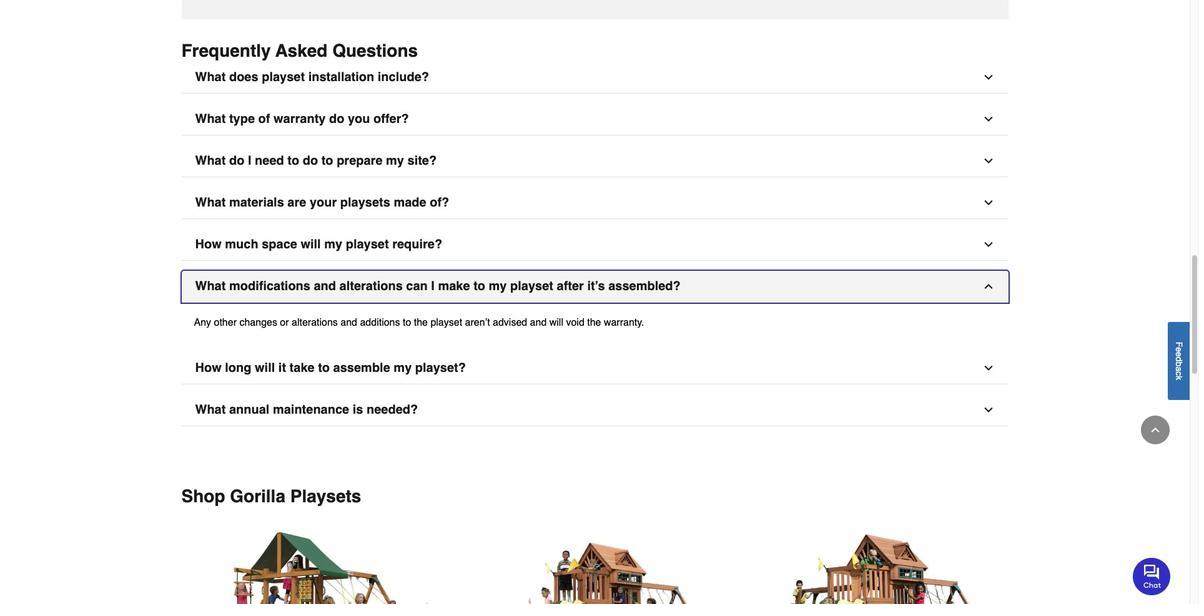 Task type: vqa. For each thing, say whether or not it's contained in the screenshot.
installation
yes



Task type: describe. For each thing, give the bounding box(es) containing it.
what annual maintenance is needed?
[[195, 403, 418, 417]]

f e e d b a c k
[[1175, 342, 1185, 380]]

require?
[[393, 237, 443, 252]]

modifications
[[229, 279, 311, 293]]

other
[[214, 317, 237, 328]]

your
[[310, 195, 337, 210]]

space
[[262, 237, 297, 252]]

asked
[[276, 40, 328, 60]]

chevron up image inside what modifications and alterations can i make to my playset after it's assembled? button
[[983, 280, 995, 293]]

to right the additions
[[403, 317, 411, 328]]

how for how much space will my playset require?
[[195, 237, 222, 252]]

playset inside 'button'
[[346, 237, 389, 252]]

can
[[406, 279, 428, 293]]

children playing on the gorilla playsets high point 2. image
[[184, 527, 445, 605]]

chevron down image for how much space will my playset require?
[[983, 238, 995, 251]]

is
[[353, 403, 363, 417]]

or
[[280, 317, 289, 328]]

2 the from the left
[[588, 317, 601, 328]]

what modifications and alterations can i make to my playset after it's assembled?
[[195, 279, 681, 293]]

f
[[1175, 342, 1185, 347]]

playset left 'aren't'
[[431, 317, 462, 328]]

alterations inside button
[[340, 279, 403, 293]]

it
[[279, 361, 286, 375]]

much
[[225, 237, 258, 252]]

and inside button
[[314, 279, 336, 293]]

b
[[1175, 362, 1185, 367]]

assembled?
[[609, 279, 681, 293]]

does
[[229, 70, 258, 84]]

chevron down image for to
[[983, 155, 995, 167]]

what type of warranty do you offer?
[[195, 112, 409, 126]]

of?
[[430, 195, 449, 210]]

f e e d b a c k button
[[1169, 322, 1190, 400]]

a
[[1175, 367, 1185, 372]]

are
[[288, 195, 306, 210]]

chat invite button image
[[1134, 558, 1172, 596]]

0 vertical spatial i
[[248, 153, 252, 168]]

how much space will my playset require? button
[[182, 229, 1009, 261]]

will inside button
[[255, 361, 275, 375]]

my up advised
[[489, 279, 507, 293]]

aren't
[[465, 317, 490, 328]]

will inside 'button'
[[301, 237, 321, 252]]

what for what materials are your playsets made of?
[[195, 195, 226, 210]]

what do i need to do to prepare my site? button
[[182, 145, 1009, 177]]

playsets
[[340, 195, 390, 210]]

0 horizontal spatial alterations
[[292, 317, 338, 328]]

scroll to top element
[[1142, 416, 1170, 445]]

annual
[[229, 403, 270, 417]]

to right need
[[288, 153, 299, 168]]

assemble
[[333, 361, 390, 375]]

to right take
[[318, 361, 330, 375]]

what materials are your playsets made of? button
[[182, 187, 1009, 219]]

materials
[[229, 195, 284, 210]]

prepare
[[337, 153, 383, 168]]

my inside 'button'
[[324, 237, 343, 252]]

what does playset installation include?
[[195, 70, 429, 84]]

need
[[255, 153, 284, 168]]

1 e from the top
[[1175, 347, 1185, 352]]

long
[[225, 361, 252, 375]]

frequently
[[182, 40, 271, 60]]

it's
[[588, 279, 605, 293]]

my left playset?
[[394, 361, 412, 375]]

2 horizontal spatial will
[[550, 317, 564, 328]]

do inside button
[[329, 112, 345, 126]]

how long will it take to assemble my playset?
[[195, 361, 466, 375]]



Task type: locate. For each thing, give the bounding box(es) containing it.
0 horizontal spatial the
[[414, 317, 428, 328]]

what for what does playset installation include?
[[195, 70, 226, 84]]

chevron down image inside what does playset installation include? button
[[983, 71, 995, 83]]

0 vertical spatial how
[[195, 237, 222, 252]]

shop gorilla playsets
[[182, 487, 361, 507]]

warranty
[[274, 112, 326, 126]]

after
[[557, 279, 584, 293]]

how inside 'button'
[[195, 237, 222, 252]]

0 horizontal spatial i
[[248, 153, 252, 168]]

playset?
[[415, 361, 466, 375]]

what up any
[[195, 279, 226, 293]]

1 vertical spatial i
[[431, 279, 435, 293]]

and
[[314, 279, 336, 293], [341, 317, 357, 328], [530, 317, 547, 328]]

1 chevron down image from the top
[[983, 113, 995, 125]]

0 vertical spatial will
[[301, 237, 321, 252]]

1 horizontal spatial i
[[431, 279, 435, 293]]

what left type
[[195, 112, 226, 126]]

void
[[566, 317, 585, 328]]

chevron down image
[[983, 71, 995, 83], [983, 155, 995, 167], [983, 197, 995, 209], [983, 362, 995, 375], [983, 404, 995, 417]]

d
[[1175, 357, 1185, 362]]

2 chevron down image from the top
[[983, 238, 995, 251]]

how for how long will it take to assemble my playset?
[[195, 361, 222, 375]]

alterations up the additions
[[340, 279, 403, 293]]

1 vertical spatial chevron down image
[[983, 238, 995, 251]]

the right void
[[588, 317, 601, 328]]

type
[[229, 112, 255, 126]]

2 horizontal spatial do
[[329, 112, 345, 126]]

what for what do i need to do to prepare my site?
[[195, 153, 226, 168]]

i
[[248, 153, 252, 168], [431, 279, 435, 293]]

advised
[[493, 317, 528, 328]]

how left long
[[195, 361, 222, 375]]

i right the can
[[431, 279, 435, 293]]

you
[[348, 112, 370, 126]]

chevron down image for of?
[[983, 197, 995, 209]]

my down your
[[324, 237, 343, 252]]

made
[[394, 195, 427, 210]]

include?
[[378, 70, 429, 84]]

1 how from the top
[[195, 237, 222, 252]]

will
[[301, 237, 321, 252], [550, 317, 564, 328], [255, 361, 275, 375]]

4 what from the top
[[195, 195, 226, 210]]

1 vertical spatial how
[[195, 361, 222, 375]]

will left it
[[255, 361, 275, 375]]

0 horizontal spatial will
[[255, 361, 275, 375]]

e up d at the bottom of page
[[1175, 347, 1185, 352]]

what for what annual maintenance is needed?
[[195, 403, 226, 417]]

how inside button
[[195, 361, 222, 375]]

the
[[414, 317, 428, 328], [588, 317, 601, 328]]

frequently asked questions
[[182, 40, 418, 60]]

chevron up image inside 'scroll to top' element
[[1150, 424, 1162, 437]]

additions
[[360, 317, 400, 328]]

to
[[288, 153, 299, 168], [322, 153, 333, 168], [474, 279, 486, 293], [403, 317, 411, 328], [318, 361, 330, 375]]

do right need
[[303, 153, 318, 168]]

i left need
[[248, 153, 252, 168]]

changes
[[240, 317, 277, 328]]

shop
[[182, 487, 225, 507]]

alterations
[[340, 279, 403, 293], [292, 317, 338, 328]]

any other changes or alterations and additions to the playset aren't advised and will void the warranty.
[[194, 317, 645, 328]]

take
[[290, 361, 315, 375]]

questions
[[333, 40, 418, 60]]

k
[[1175, 376, 1185, 380]]

what annual maintenance is needed? button
[[182, 395, 1009, 427]]

playset down frequently asked questions
[[262, 70, 305, 84]]

1 horizontal spatial will
[[301, 237, 321, 252]]

any
[[194, 317, 211, 328]]

what for what modifications and alterations can i make to my playset after it's assembled?
[[195, 279, 226, 293]]

e
[[1175, 347, 1185, 352], [1175, 352, 1185, 357]]

and left the additions
[[341, 317, 357, 328]]

chevron down image inside what annual maintenance is needed? button
[[983, 404, 995, 417]]

maintenance
[[273, 403, 349, 417]]

what down frequently
[[195, 70, 226, 84]]

1 horizontal spatial and
[[341, 317, 357, 328]]

chevron down image for what type of warranty do you offer?
[[983, 113, 995, 125]]

chevron down image inside what do i need to do to prepare my site? button
[[983, 155, 995, 167]]

do
[[329, 112, 345, 126], [229, 153, 245, 168], [303, 153, 318, 168]]

1 vertical spatial alterations
[[292, 317, 338, 328]]

make
[[438, 279, 470, 293]]

5 what from the top
[[195, 279, 226, 293]]

do left need
[[229, 153, 245, 168]]

alterations right or
[[292, 317, 338, 328]]

my left site?
[[386, 153, 404, 168]]

playset left after
[[511, 279, 554, 293]]

1 the from the left
[[414, 317, 428, 328]]

my
[[386, 153, 404, 168], [324, 237, 343, 252], [489, 279, 507, 293], [394, 361, 412, 375]]

e up the b
[[1175, 352, 1185, 357]]

2 vertical spatial will
[[255, 361, 275, 375]]

chevron down image inside how long will it take to assemble my playset? button
[[983, 362, 995, 375]]

0 vertical spatial chevron up image
[[983, 280, 995, 293]]

what left need
[[195, 153, 226, 168]]

chevron down image
[[983, 113, 995, 125], [983, 238, 995, 251]]

what left materials
[[195, 195, 226, 210]]

playset down playsets at the left top of the page
[[346, 237, 389, 252]]

6 what from the top
[[195, 403, 226, 417]]

3 what from the top
[[195, 153, 226, 168]]

gorilla
[[230, 487, 286, 507]]

will left void
[[550, 317, 564, 328]]

children playing on the gorilla playsets captain's fort deluxe. image
[[746, 527, 1006, 605]]

needed?
[[367, 403, 418, 417]]

1 what from the top
[[195, 70, 226, 84]]

5 chevron down image from the top
[[983, 404, 995, 417]]

0 horizontal spatial and
[[314, 279, 336, 293]]

1 chevron down image from the top
[[983, 71, 995, 83]]

2 chevron down image from the top
[[983, 155, 995, 167]]

0 horizontal spatial do
[[229, 153, 245, 168]]

1 horizontal spatial alterations
[[340, 279, 403, 293]]

2 horizontal spatial and
[[530, 317, 547, 328]]

children playing on the gorilla playsets captain's fort 2. image
[[465, 527, 726, 605]]

chevron down image inside what type of warranty do you offer? button
[[983, 113, 995, 125]]

warranty.
[[604, 317, 645, 328]]

how much space will my playset require?
[[195, 237, 443, 252]]

what modifications and alterations can i make to my playset after it's assembled? button
[[182, 271, 1009, 303]]

do left you in the top left of the page
[[329, 112, 345, 126]]

what for what type of warranty do you offer?
[[195, 112, 226, 126]]

what
[[195, 70, 226, 84], [195, 112, 226, 126], [195, 153, 226, 168], [195, 195, 226, 210], [195, 279, 226, 293], [195, 403, 226, 417]]

what type of warranty do you offer? button
[[182, 103, 1009, 135]]

1 horizontal spatial chevron up image
[[1150, 424, 1162, 437]]

and right advised
[[530, 317, 547, 328]]

2 how from the top
[[195, 361, 222, 375]]

offer?
[[374, 112, 409, 126]]

1 vertical spatial will
[[550, 317, 564, 328]]

what does playset installation include? button
[[182, 62, 1009, 93]]

c
[[1175, 372, 1185, 376]]

the down the can
[[414, 317, 428, 328]]

installation
[[308, 70, 374, 84]]

how long will it take to assemble my playset? button
[[182, 353, 1009, 385]]

2 what from the top
[[195, 112, 226, 126]]

will right space
[[301, 237, 321, 252]]

2 e from the top
[[1175, 352, 1185, 357]]

how
[[195, 237, 222, 252], [195, 361, 222, 375]]

what inside button
[[195, 112, 226, 126]]

what do i need to do to prepare my site?
[[195, 153, 437, 168]]

1 horizontal spatial do
[[303, 153, 318, 168]]

what materials are your playsets made of?
[[195, 195, 449, 210]]

playset
[[262, 70, 305, 84], [346, 237, 389, 252], [511, 279, 554, 293], [431, 317, 462, 328]]

chevron down image inside what materials are your playsets made of? button
[[983, 197, 995, 209]]

to left the prepare at top
[[322, 153, 333, 168]]

1 vertical spatial chevron up image
[[1150, 424, 1162, 437]]

to right 'make'
[[474, 279, 486, 293]]

4 chevron down image from the top
[[983, 362, 995, 375]]

chevron up image
[[983, 280, 995, 293], [1150, 424, 1162, 437]]

0 horizontal spatial chevron up image
[[983, 280, 995, 293]]

3 chevron down image from the top
[[983, 197, 995, 209]]

chevron down image inside how much space will my playset require? 'button'
[[983, 238, 995, 251]]

playsets
[[290, 487, 361, 507]]

of
[[258, 112, 270, 126]]

1 horizontal spatial the
[[588, 317, 601, 328]]

and down how much space will my playset require?
[[314, 279, 336, 293]]

what left annual
[[195, 403, 226, 417]]

0 vertical spatial chevron down image
[[983, 113, 995, 125]]

chevron down image for assemble
[[983, 362, 995, 375]]

how left "much"
[[195, 237, 222, 252]]

0 vertical spatial alterations
[[340, 279, 403, 293]]

site?
[[408, 153, 437, 168]]



